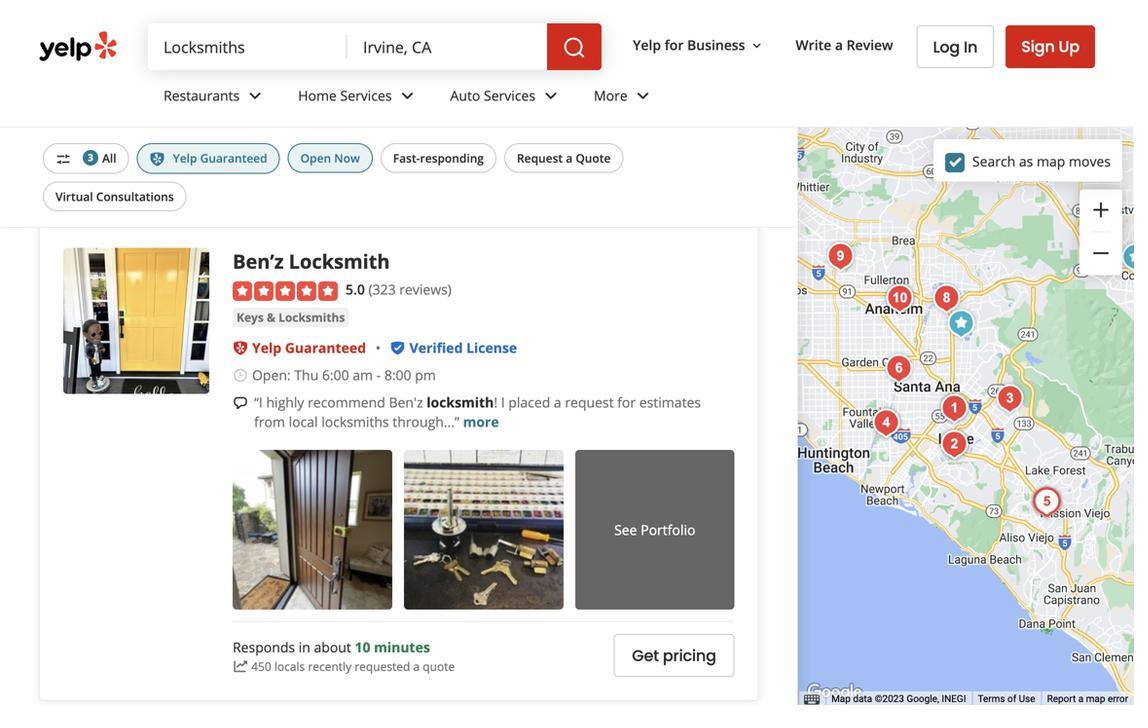 Task type: describe. For each thing, give the bounding box(es) containing it.
none field near
[[363, 36, 532, 57]]

responds in about 10 minutes for 450
[[233, 638, 430, 656]]

data
[[854, 693, 873, 705]]

through..."
[[393, 413, 460, 431]]

see portfolio
[[615, 521, 696, 539]]

quote for 711 locals recently requested a quote
[[423, 157, 455, 173]]

16 yelp guaranteed v2 image
[[150, 151, 165, 167]]

write a review link
[[788, 27, 901, 62]]

responding
[[420, 150, 484, 166]]

keys & locksmiths link
[[233, 308, 349, 327]]

yelp for business
[[633, 36, 746, 54]]

1 vertical spatial yelp guaranteed button
[[252, 339, 366, 357]]

- for 4:00
[[377, 40, 381, 59]]

review
[[847, 36, 894, 54]]

keys & locksmiths
[[237, 309, 345, 325]]

about for 711
[[314, 137, 351, 155]]

yelp inside "button"
[[633, 36, 661, 54]]

2 vertical spatial yelp
[[252, 339, 282, 357]]

parts
[[467, 13, 500, 31]]

711
[[251, 157, 271, 173]]

virtual consultations button
[[43, 182, 187, 211]]

quote for 450 locals recently requested a quote
[[423, 658, 455, 674]]

a inside button
[[566, 150, 573, 166]]

am for 7:30
[[353, 40, 373, 59]]

4:00
[[385, 40, 412, 59]]

in for 711 locals recently requested a quote
[[299, 137, 311, 155]]

pm for open: thu 6:00 am - 8:00 pm
[[415, 366, 436, 384]]

verified
[[410, 339, 463, 357]]

auto services
[[451, 86, 536, 105]]

terms
[[978, 693, 1006, 705]]

requested for 450 locals recently requested a quote
[[355, 658, 410, 674]]

david's mobile locksmith image
[[935, 425, 974, 464]]

map for error
[[1087, 693, 1106, 705]]

thu for 6:00
[[294, 366, 319, 384]]

get pricing
[[632, 645, 717, 667]]

locke locksmith image
[[935, 389, 974, 428]]

guaranteed
[[554, 13, 627, 31]]

business categories element
[[148, 70, 1096, 127]]

thu for 7:30
[[294, 40, 319, 59]]

home services link
[[283, 70, 435, 127]]

keys
[[237, 309, 264, 325]]

filters group
[[39, 143, 628, 211]]

hour
[[466, 67, 496, 86]]

5 star rating image
[[233, 282, 338, 301]]

report a map error
[[1048, 693, 1129, 705]]

armorsafe mobile keys & locksmith image
[[821, 237, 860, 276]]

pricing
[[663, 645, 717, 667]]

open
[[301, 150, 331, 166]]

inegi
[[942, 693, 967, 705]]

terms of use
[[978, 693, 1036, 705]]

(323
[[369, 280, 396, 299]]

as
[[1020, 152, 1034, 170]]

more link for "the locksmith
[[310, 87, 347, 105]]

offers
[[252, 13, 292, 31]]

ben'z locksmith image
[[63, 248, 209, 394]]

keyboard shortcuts image
[[805, 695, 820, 705]]

16 speech v2 image for "the
[[233, 70, 248, 85]]

see portfolio link
[[575, 450, 735, 610]]

search as map moves
[[973, 152, 1111, 170]]

!
[[494, 393, 498, 412]]

services for auto services
[[484, 86, 536, 105]]

os locksmith image
[[867, 404, 906, 443]]

highly
[[266, 393, 304, 412]]

locke locksmith image
[[935, 389, 974, 428]]

a inside ! i placed a request for estimates from local locksmiths through..."
[[554, 393, 562, 412]]

6:00
[[322, 366, 349, 384]]

responds for 711
[[233, 137, 295, 155]]

none field find
[[164, 36, 332, 57]]

yelp for business button
[[625, 27, 773, 62]]

for inside the "yelp for business" "button"
[[665, 36, 684, 54]]

! i placed a request for estimates from local locksmiths through..."
[[254, 393, 701, 431]]

more for "the locksmith
[[310, 87, 347, 105]]

in inside was there in one hour and he was so friendly and helpful."
[[423, 67, 435, 86]]

home
[[298, 86, 337, 105]]

16 speech v2 image for "i
[[233, 395, 248, 411]]

in for 450 locals recently requested a quote
[[299, 638, 311, 656]]

16 chevron down v2 image
[[749, 38, 765, 53]]

map
[[832, 693, 851, 705]]

from
[[254, 413, 285, 431]]

helpful."
[[254, 87, 307, 105]]

fast-
[[393, 150, 420, 166]]

deans lock & key image
[[928, 279, 967, 318]]

virtual
[[56, 188, 93, 204]]

16 commercial services v2 image
[[233, 15, 248, 30]]

log
[[934, 36, 960, 58]]

ben'z
[[389, 393, 423, 412]]

1 vertical spatial locksmith
[[427, 393, 494, 412]]

responds for 450
[[233, 638, 295, 656]]

locksmiths
[[322, 413, 389, 431]]

locals for 711
[[274, 157, 305, 173]]

business
[[688, 36, 746, 54]]

keys & locksmiths button
[[233, 308, 349, 327]]

open: thu 6:00 am - 8:00 pm
[[252, 366, 436, 384]]

portfolio
[[641, 521, 696, 539]]

16 filter v2 image
[[56, 151, 71, 167]]

virtual consultations
[[56, 188, 174, 204]]

reviews)
[[400, 280, 452, 299]]

so
[[576, 67, 590, 86]]

restaurants link
[[148, 70, 283, 127]]

search image
[[563, 36, 586, 60]]

get pricing button
[[614, 634, 735, 677]]

google image
[[803, 680, 868, 705]]

sign
[[1022, 36, 1055, 57]]

open: for open: thu 7:30 am - 4:00 pm
[[252, 40, 291, 59]]

10 for 450
[[355, 638, 371, 656]]

advanced master locksmith image
[[881, 279, 920, 318]]

parts & labor guaranteed
[[467, 13, 627, 31]]

report
[[1048, 693, 1077, 705]]

map for moves
[[1037, 152, 1066, 170]]

1 and from the left
[[500, 67, 524, 86]]

ben'z locksmith
[[233, 248, 390, 275]]

guaranteed inside "filters" "group"
[[200, 150, 268, 166]]

sign up
[[1022, 36, 1080, 57]]

google,
[[907, 693, 940, 705]]

450 locals recently requested a quote
[[251, 658, 455, 674]]

responds in about 10 minutes for 711
[[233, 137, 430, 155]]

search
[[973, 152, 1016, 170]]

kenny key solution locksmith image
[[991, 379, 1030, 418]]

services for home services
[[340, 86, 392, 105]]



Task type: vqa. For each thing, say whether or not it's contained in the screenshot.
Auto
yes



Task type: locate. For each thing, give the bounding box(es) containing it.
thu up "the locksmith
[[294, 40, 319, 59]]

was up home services
[[357, 67, 382, 86]]

2 thu from the top
[[294, 366, 319, 384]]

in
[[964, 36, 978, 58]]

about
[[314, 137, 351, 155], [314, 638, 351, 656]]

all
[[102, 150, 117, 166]]

about up 450 locals recently requested a quote at the left bottom of page
[[314, 638, 351, 656]]

1 horizontal spatial &
[[503, 13, 513, 31]]

1 vertical spatial responds in about 10 minutes
[[233, 638, 430, 656]]

0 vertical spatial more link
[[310, 87, 347, 105]]

responds in about 10 minutes up 450 locals recently requested a quote at the left bottom of page
[[233, 638, 430, 656]]

- left 4:00
[[377, 40, 381, 59]]

auto
[[451, 86, 481, 105]]

there
[[385, 67, 419, 86]]

write a review
[[796, 36, 894, 54]]

os locksmith image
[[867, 404, 906, 443]]

0 vertical spatial recently
[[308, 157, 352, 173]]

1 vertical spatial guaranteed
[[285, 339, 366, 357]]

2 am from the top
[[353, 366, 373, 384]]

16 trending v2 image
[[233, 659, 248, 674]]

16 speech v2 image down 16 clock v2 icon
[[233, 70, 248, 85]]

0 horizontal spatial 24 chevron down v2 image
[[396, 84, 419, 108]]

david's mobile locksmith image
[[935, 425, 974, 464]]

10 up 711 locals recently requested a quote
[[355, 137, 371, 155]]

24 chevron down v2 image inside restaurants link
[[244, 84, 267, 108]]

16 parts labor guarantee v2 image
[[448, 15, 463, 30]]

about up 711 locals recently requested a quote
[[314, 137, 351, 155]]

consultations
[[96, 188, 174, 204]]

ben'z locksmith link
[[233, 248, 390, 275]]

2 minutes from the top
[[374, 638, 430, 656]]

for left business
[[665, 36, 684, 54]]

more link
[[579, 70, 671, 127]]

10
[[355, 137, 371, 155], [355, 638, 371, 656]]

& for locksmiths
[[267, 309, 276, 325]]

offers commercial services
[[252, 13, 424, 31]]

1 was from the left
[[357, 67, 382, 86]]

24 chevron down v2 image for auto services
[[540, 84, 563, 108]]

yelp inside "filters" "group"
[[173, 150, 197, 166]]

1 horizontal spatial was
[[547, 67, 572, 86]]

1 vertical spatial yelp guaranteed
[[252, 339, 366, 357]]

request a quote button
[[505, 143, 624, 173]]

1 quote from the top
[[423, 157, 455, 173]]

labor
[[517, 13, 550, 31]]

1 24 chevron down v2 image from the left
[[396, 84, 419, 108]]

pm for open: thu 7:30 am - 4:00 pm
[[415, 40, 436, 59]]

none field down 16 parts labor guarantee v2 icon on the top of page
[[363, 36, 532, 57]]

home services
[[298, 86, 392, 105]]

1 services from the left
[[340, 86, 392, 105]]

iconyelpguaranteedbadgesmall image
[[233, 340, 248, 356], [233, 340, 248, 356]]

responds in about 10 minutes up 711 locals recently requested a quote
[[233, 137, 430, 155]]

0 vertical spatial locksmith
[[286, 67, 353, 86]]

0 vertical spatial yelp guaranteed
[[173, 150, 268, 166]]

open: down the offers at left top
[[252, 40, 291, 59]]

1 16 speech v2 image from the top
[[233, 70, 248, 85]]

thu left 6:00
[[294, 366, 319, 384]]

1 vertical spatial open:
[[252, 366, 291, 384]]

24 chevron down v2 image
[[244, 84, 267, 108], [540, 84, 563, 108]]

recently for 711
[[308, 157, 352, 173]]

16 speech v2 image
[[233, 70, 248, 85], [233, 395, 248, 411]]

- for 8:00
[[377, 366, 381, 384]]

2 recently from the top
[[308, 658, 352, 674]]

1 responds from the top
[[233, 137, 295, 155]]

was there in one hour and he was so friendly and helpful."
[[254, 67, 670, 105]]

friendly
[[594, 67, 642, 86]]

1 horizontal spatial more link
[[463, 413, 499, 431]]

verified license
[[410, 339, 517, 357]]

0 horizontal spatial services
[[340, 86, 392, 105]]

& inside keys & locksmiths button
[[267, 309, 276, 325]]

1 horizontal spatial yelp
[[252, 339, 282, 357]]

yelp guaranteed down "locksmiths"
[[252, 339, 366, 357]]

450
[[251, 658, 271, 674]]

3
[[88, 151, 93, 164]]

pm right 4:00
[[415, 40, 436, 59]]

1 10 from the top
[[355, 137, 371, 155]]

0 vertical spatial 16 speech v2 image
[[233, 70, 248, 85]]

2 locals from the top
[[274, 658, 305, 674]]

locksmiths
[[279, 309, 345, 325]]

yelp up friendly
[[633, 36, 661, 54]]

yelp guaranteed button down restaurants link in the top left of the page
[[137, 143, 280, 174]]

yelp guaranteed button down "locksmiths"
[[252, 339, 366, 357]]

group
[[1080, 189, 1123, 275]]

one
[[438, 67, 462, 86]]

of
[[1008, 693, 1017, 705]]

2 requested from the top
[[355, 658, 410, 674]]

1 vertical spatial in
[[299, 137, 311, 155]]

1 am from the top
[[353, 40, 373, 59]]

auto services link
[[435, 70, 579, 127]]

request a quote
[[517, 150, 611, 166]]

0 horizontal spatial more
[[310, 87, 347, 105]]

recommend
[[308, 393, 386, 412]]

map right as
[[1037, 152, 1066, 170]]

ben'z
[[233, 248, 284, 275]]

services down there
[[340, 86, 392, 105]]

was
[[357, 67, 382, 86], [547, 67, 572, 86]]

16 clock v2 image
[[233, 42, 248, 57]]

map region
[[744, 0, 1135, 705]]

1 thu from the top
[[294, 40, 319, 59]]

2 services from the left
[[484, 86, 536, 105]]

0 vertical spatial for
[[665, 36, 684, 54]]

1 vertical spatial &
[[267, 309, 276, 325]]

0 vertical spatial about
[[314, 137, 351, 155]]

cheap auto key image
[[880, 349, 919, 388]]

0 horizontal spatial locksmith
[[286, 67, 353, 86]]

was left so
[[547, 67, 572, 86]]

0 horizontal spatial more link
[[310, 87, 347, 105]]

responds up '711'
[[233, 137, 295, 155]]

yelp
[[633, 36, 661, 54], [173, 150, 197, 166], [252, 339, 282, 357]]

0 horizontal spatial map
[[1037, 152, 1066, 170]]

0 horizontal spatial yelp
[[173, 150, 197, 166]]

requested for 711 locals recently requested a quote
[[355, 157, 410, 173]]

zoom out image
[[1090, 242, 1113, 265]]

i
[[501, 393, 505, 412]]

1 horizontal spatial none field
[[363, 36, 532, 57]]

minutes up 450 locals recently requested a quote at the left bottom of page
[[374, 638, 430, 656]]

more link
[[310, 87, 347, 105], [463, 413, 499, 431]]

0 vertical spatial yelp guaranteed button
[[137, 143, 280, 174]]

see
[[615, 521, 638, 539]]

24 chevron down v2 image inside more link
[[632, 84, 655, 108]]

1 vertical spatial 16 speech v2 image
[[233, 395, 248, 411]]

711 locals recently requested a quote
[[251, 157, 455, 173]]

0 vertical spatial in
[[423, 67, 435, 86]]

yelp down the keys
[[252, 339, 282, 357]]

1 vertical spatial map
[[1087, 693, 1106, 705]]

pm right 8:00
[[415, 366, 436, 384]]

1 open: from the top
[[252, 40, 291, 59]]

2 responds in about 10 minutes from the top
[[233, 638, 430, 656]]

more
[[594, 86, 628, 105]]

thu
[[294, 40, 319, 59], [294, 366, 319, 384]]

fast-responding
[[393, 150, 484, 166]]

2 about from the top
[[314, 638, 351, 656]]

yelp right 16 yelp guaranteed v2 image
[[173, 150, 197, 166]]

& right parts
[[503, 13, 513, 31]]

2 24 chevron down v2 image from the left
[[632, 84, 655, 108]]

terms of use link
[[978, 693, 1036, 705]]

empire lock & key image
[[1117, 238, 1135, 277]]

1 vertical spatial quote
[[423, 658, 455, 674]]

1 recently from the top
[[308, 157, 352, 173]]

open: up "i
[[252, 366, 291, 384]]

24 chevron down v2 image left one
[[396, 84, 419, 108]]

am right 6:00
[[353, 366, 373, 384]]

16 verified v2 image
[[390, 340, 406, 356]]

0 vertical spatial yelp
[[633, 36, 661, 54]]

Near text field
[[363, 36, 532, 57]]

1 vertical spatial more
[[463, 413, 499, 431]]

0 vertical spatial thu
[[294, 40, 319, 59]]

more link for "i highly recommend ben'z locksmith
[[463, 413, 499, 431]]

advanced master locksmith image
[[881, 279, 920, 318]]

services
[[373, 13, 424, 31]]

0 vertical spatial more
[[310, 87, 347, 105]]

in left now
[[299, 137, 311, 155]]

license
[[467, 339, 517, 357]]

& right the keys
[[267, 309, 276, 325]]

responds up 450
[[233, 638, 295, 656]]

minutes up 711 locals recently requested a quote
[[374, 137, 430, 155]]

24 chevron down v2 image right more on the right top of the page
[[632, 84, 655, 108]]

None field
[[164, 36, 332, 57], [363, 36, 532, 57]]

©2023
[[875, 693, 905, 705]]

yelp guaranteed
[[173, 150, 268, 166], [252, 339, 366, 357]]

1 - from the top
[[377, 40, 381, 59]]

1 vertical spatial -
[[377, 366, 381, 384]]

8:00
[[385, 366, 412, 384]]

10 for 711
[[355, 137, 371, 155]]

open: thu 7:30 am - 4:00 pm
[[252, 40, 436, 59]]

more for "i highly recommend ben'z locksmith
[[463, 413, 499, 431]]

1 horizontal spatial and
[[646, 67, 670, 86]]

more link down !
[[463, 413, 499, 431]]

locals for 450
[[274, 658, 305, 674]]

and left he
[[500, 67, 524, 86]]

24 chevron down v2 image for more
[[632, 84, 655, 108]]

5.0 (323 reviews)
[[346, 280, 452, 299]]

1 horizontal spatial for
[[665, 36, 684, 54]]

1 vertical spatial pm
[[415, 366, 436, 384]]

"the
[[254, 67, 283, 86]]

0 vertical spatial requested
[[355, 157, 410, 173]]

am for 6:00
[[353, 366, 373, 384]]

1 vertical spatial more link
[[463, 413, 499, 431]]

in up 450 locals recently requested a quote at the left bottom of page
[[299, 638, 311, 656]]

commercial
[[295, 13, 370, 31]]

estimates
[[640, 393, 701, 412]]

0 horizontal spatial 24 chevron down v2 image
[[244, 84, 267, 108]]

about for 450
[[314, 638, 351, 656]]

0 horizontal spatial for
[[618, 393, 636, 412]]

5.0
[[346, 280, 365, 299]]

locals right 450
[[274, 658, 305, 674]]

&
[[503, 13, 513, 31], [267, 309, 276, 325]]

1 horizontal spatial 24 chevron down v2 image
[[632, 84, 655, 108]]

0 horizontal spatial &
[[267, 309, 276, 325]]

log in
[[934, 36, 978, 58]]

1 vertical spatial about
[[314, 638, 351, 656]]

guaranteed up 6:00
[[285, 339, 366, 357]]

0 vertical spatial locals
[[274, 157, 305, 173]]

1 horizontal spatial services
[[484, 86, 536, 105]]

locksmith up through..."
[[427, 393, 494, 412]]

0 vertical spatial quote
[[423, 157, 455, 173]]

1 vertical spatial locals
[[274, 658, 305, 674]]

1 locals from the top
[[274, 157, 305, 173]]

0 vertical spatial open:
[[252, 40, 291, 59]]

16 speech v2 image left "i
[[233, 395, 248, 411]]

10 up 450 locals recently requested a quote at the left bottom of page
[[355, 638, 371, 656]]

0 horizontal spatial none field
[[164, 36, 332, 57]]

am right 7:30
[[353, 40, 373, 59]]

recently for 450
[[308, 658, 352, 674]]

2 was from the left
[[547, 67, 572, 86]]

0 vertical spatial minutes
[[374, 137, 430, 155]]

dans family locksmith image
[[1028, 484, 1067, 523]]

0 vertical spatial guaranteed
[[200, 150, 268, 166]]

1 requested from the top
[[355, 157, 410, 173]]

map left error
[[1087, 693, 1106, 705]]

services down he
[[484, 86, 536, 105]]

1 responds in about 10 minutes from the top
[[233, 137, 430, 155]]

& for labor
[[503, 13, 513, 31]]

minutes for 711 locals recently requested a quote
[[374, 137, 430, 155]]

24 chevron down v2 image for home services
[[396, 84, 419, 108]]

1 horizontal spatial 24 chevron down v2 image
[[540, 84, 563, 108]]

24 chevron down v2 image down 16 clock v2 icon
[[244, 84, 267, 108]]

open: for open: thu 6:00 am - 8:00 pm
[[252, 366, 291, 384]]

2 16 speech v2 image from the top
[[233, 395, 248, 411]]

moves
[[1069, 152, 1111, 170]]

yelp guaranteed inside "filters" "group"
[[173, 150, 268, 166]]

None search field
[[148, 23, 606, 70]]

16 clock v2 image
[[233, 368, 248, 383]]

2 and from the left
[[646, 67, 670, 86]]

quote
[[576, 150, 611, 166]]

1 vertical spatial responds
[[233, 638, 295, 656]]

0 horizontal spatial and
[[500, 67, 524, 86]]

a
[[836, 36, 843, 54], [566, 150, 573, 166], [413, 157, 420, 173], [554, 393, 562, 412], [413, 658, 420, 674], [1079, 693, 1084, 705]]

0 vertical spatial pm
[[415, 40, 436, 59]]

guaranteed down restaurants link in the top left of the page
[[200, 150, 268, 166]]

2 vertical spatial in
[[299, 638, 311, 656]]

1 vertical spatial 10
[[355, 638, 371, 656]]

open now button
[[288, 143, 373, 173]]

1 about from the top
[[314, 137, 351, 155]]

minutes for 450 locals recently requested a quote
[[374, 638, 430, 656]]

0 horizontal spatial was
[[357, 67, 382, 86]]

1 vertical spatial am
[[353, 366, 373, 384]]

0 vertical spatial responds
[[233, 137, 295, 155]]

in left one
[[423, 67, 435, 86]]

ben'z locksmith image
[[1028, 483, 1067, 522], [1028, 483, 1067, 522]]

open now
[[301, 150, 360, 166]]

2 none field from the left
[[363, 36, 532, 57]]

requested
[[355, 157, 410, 173], [355, 658, 410, 674]]

use
[[1019, 693, 1036, 705]]

locals right '711'
[[274, 157, 305, 173]]

map data ©2023 google, inegi
[[832, 693, 967, 705]]

1 horizontal spatial locksmith
[[427, 393, 494, 412]]

and right friendly
[[646, 67, 670, 86]]

more down !
[[463, 413, 499, 431]]

sign up link
[[1006, 25, 1096, 68]]

get
[[632, 645, 659, 667]]

24 chevron down v2 image
[[396, 84, 419, 108], [632, 84, 655, 108]]

empire locksmith image
[[942, 304, 981, 343]]

1 vertical spatial recently
[[308, 658, 352, 674]]

local
[[289, 413, 318, 431]]

2 responds from the top
[[233, 638, 295, 656]]

zoom in image
[[1090, 198, 1113, 222]]

request
[[517, 150, 563, 166]]

restaurants
[[164, 86, 240, 105]]

for right request
[[618, 393, 636, 412]]

1 24 chevron down v2 image from the left
[[244, 84, 267, 108]]

24 chevron down v2 image for restaurants
[[244, 84, 267, 108]]

1 horizontal spatial map
[[1087, 693, 1106, 705]]

1 vertical spatial yelp
[[173, 150, 197, 166]]

for inside ! i placed a request for estimates from local locksmiths through..."
[[618, 393, 636, 412]]

1 horizontal spatial more
[[463, 413, 499, 431]]

1 none field from the left
[[164, 36, 332, 57]]

16 trending v2 image
[[233, 158, 248, 173]]

1 vertical spatial thu
[[294, 366, 319, 384]]

quote
[[423, 157, 455, 173], [423, 658, 455, 674]]

0 vertical spatial am
[[353, 40, 373, 59]]

0 horizontal spatial guaranteed
[[200, 150, 268, 166]]

0 vertical spatial responds in about 10 minutes
[[233, 137, 430, 155]]

2 - from the top
[[377, 366, 381, 384]]

Find text field
[[164, 36, 332, 57]]

1 horizontal spatial guaranteed
[[285, 339, 366, 357]]

"the locksmith
[[254, 67, 353, 86]]

2 10 from the top
[[355, 638, 371, 656]]

1 vertical spatial requested
[[355, 658, 410, 674]]

2 horizontal spatial yelp
[[633, 36, 661, 54]]

more down "the locksmith
[[310, 87, 347, 105]]

log in link
[[917, 25, 995, 68]]

1 pm from the top
[[415, 40, 436, 59]]

0 vertical spatial &
[[503, 13, 513, 31]]

2 pm from the top
[[415, 366, 436, 384]]

2 24 chevron down v2 image from the left
[[540, 84, 563, 108]]

0 vertical spatial 10
[[355, 137, 371, 155]]

- left 8:00
[[377, 366, 381, 384]]

responds in about 10 minutes
[[233, 137, 430, 155], [233, 638, 430, 656]]

"i highly recommend ben'z locksmith
[[254, 393, 494, 412]]

2 open: from the top
[[252, 366, 291, 384]]

1 minutes from the top
[[374, 137, 430, 155]]

services
[[340, 86, 392, 105], [484, 86, 536, 105]]

"i
[[254, 393, 263, 412]]

verified license button
[[410, 339, 517, 357]]

he
[[528, 67, 544, 86]]

24 chevron down v2 image left so
[[540, 84, 563, 108]]

0 vertical spatial map
[[1037, 152, 1066, 170]]

map
[[1037, 152, 1066, 170], [1087, 693, 1106, 705]]

up
[[1059, 36, 1080, 57]]

locksmith
[[289, 248, 390, 275]]

0 vertical spatial -
[[377, 40, 381, 59]]

24 chevron down v2 image inside auto services link
[[540, 84, 563, 108]]

locksmith up home
[[286, 67, 353, 86]]

24 chevron down v2 image inside home services link
[[396, 84, 419, 108]]

1 vertical spatial minutes
[[374, 638, 430, 656]]

2 quote from the top
[[423, 658, 455, 674]]

more link down "the locksmith
[[310, 87, 347, 105]]

none field down '16 commercial services v2' icon
[[164, 36, 332, 57]]

yelp guaranteed down restaurants link in the top left of the page
[[173, 150, 268, 166]]

pm
[[415, 40, 436, 59], [415, 366, 436, 384]]

1 vertical spatial for
[[618, 393, 636, 412]]

report a map error link
[[1048, 693, 1129, 705]]



